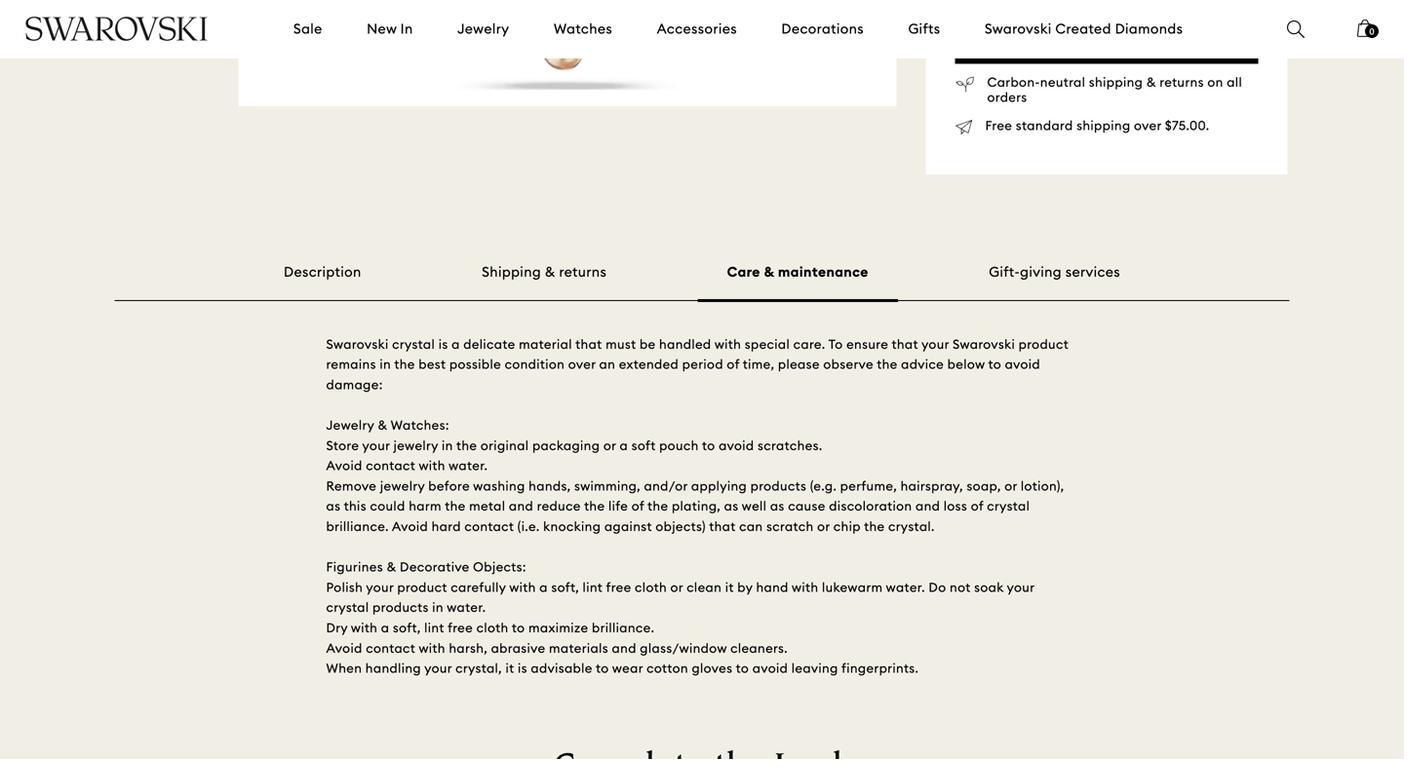 Task type: vqa. For each thing, say whether or not it's contained in the screenshot.
hairspray,
yes



Task type: locate. For each thing, give the bounding box(es) containing it.
the down before
[[445, 499, 466, 515]]

1 horizontal spatial returns
[[1160, 74, 1204, 90]]

crystal down polish
[[326, 600, 369, 616]]

carefully
[[451, 580, 506, 596]]

and down hairspray,
[[916, 499, 940, 515]]

0 horizontal spatial brilliance.
[[326, 519, 389, 535]]

packaging
[[532, 438, 600, 454]]

swarovski up carbon- at the top
[[985, 20, 1052, 38]]

a inside jewelry & watches: store your jewelry in the original packaging or a soft pouch to avoid scratches. avoid contact with water. remove jewelry before washing hands, swimming, and/or applying products (e.g. perfume, hairspray, soap, or lotion), as this could harm the metal and reduce the life of the plating, as well as cause discoloration and loss of crystal brilliance. avoid hard contact (i.e. knocking against objects) that can scratch or chip the crystal.
[[620, 438, 628, 454]]

1 horizontal spatial that
[[709, 519, 736, 535]]

2 vertical spatial contact
[[366, 640, 416, 657]]

free
[[985, 117, 1012, 133]]

that inside jewelry & watches: store your jewelry in the original packaging or a soft pouch to avoid scratches. avoid contact with water. remove jewelry before washing hands, swimming, and/or applying products (e.g. perfume, hairspray, soap, or lotion), as this could harm the metal and reduce the life of the plating, as well as cause discoloration and loss of crystal brilliance. avoid hard contact (i.e. knocking against objects) that can scratch or chip the crystal.
[[709, 519, 736, 535]]

0 horizontal spatial lint
[[424, 620, 444, 636]]

new in link
[[367, 20, 413, 39]]

care
[[727, 263, 760, 281]]

1 horizontal spatial free
[[606, 580, 631, 596]]

and up the wear
[[612, 640, 637, 657]]

over left an
[[568, 357, 596, 373]]

lotion),
[[1021, 478, 1064, 494]]

avoid down cleaners.
[[753, 661, 788, 677]]

1 horizontal spatial lint
[[583, 580, 603, 596]]

advisable
[[531, 661, 593, 677]]

shipping for over
[[1077, 117, 1131, 133]]

0 vertical spatial avoid
[[1005, 357, 1041, 373]]

is inside swarovski crystal is a delicate material that must be handled with special care. to ensure that your swarovski product remains in the best possible condition over an extended period of time, please observe the advice below to avoid damage:
[[439, 336, 448, 352]]

soft, up maximize
[[551, 580, 579, 596]]

0 vertical spatial cloth
[[635, 580, 667, 596]]

avoid inside swarovski crystal is a delicate material that must be handled with special care. to ensure that your swarovski product remains in the best possible condition over an extended period of time, please observe the advice below to avoid damage:
[[1005, 357, 1041, 373]]

1 vertical spatial cloth
[[476, 620, 509, 636]]

swarovski
[[985, 20, 1052, 38], [326, 336, 389, 352], [953, 336, 1015, 352]]

free down "against"
[[606, 580, 631, 596]]

swarovski up below
[[953, 336, 1015, 352]]

1 horizontal spatial is
[[518, 661, 527, 677]]

that
[[576, 336, 602, 352], [892, 336, 918, 352], [709, 519, 736, 535]]

swarovski for swarovski crystal is a delicate material that must be handled with special care. to ensure that your swarovski product remains in the best possible condition over an extended period of time, please observe the advice below to avoid damage:
[[326, 336, 389, 352]]

0 vertical spatial crystal
[[392, 336, 435, 352]]

remove
[[326, 478, 377, 494]]

water. up before
[[449, 458, 488, 474]]

of left time,
[[727, 357, 740, 373]]

0 horizontal spatial over
[[568, 357, 596, 373]]

product inside swarovski crystal is a delicate material that must be handled with special care. to ensure that your swarovski product remains in the best possible condition over an extended period of time, please observe the advice below to avoid damage:
[[1019, 336, 1069, 352]]

a up possible
[[452, 336, 460, 352]]

with up period
[[715, 336, 741, 352]]

soft,
[[551, 580, 579, 596], [393, 620, 421, 636]]

to up abrasive on the left of page
[[512, 620, 525, 636]]

jewelry down watches:
[[393, 438, 438, 454]]

water. left the do
[[886, 580, 925, 596]]

to left bag on the top right of page
[[1100, 31, 1115, 49]]

1 vertical spatial returns
[[559, 263, 607, 281]]

bag
[[1118, 31, 1145, 49]]

0 vertical spatial avoid
[[326, 458, 362, 474]]

1 vertical spatial jewelry
[[380, 478, 425, 494]]

jewelry for jewelry
[[457, 20, 509, 38]]

watches:
[[391, 417, 449, 433]]

avoid right below
[[1005, 357, 1041, 373]]

products down the decorative
[[373, 600, 429, 616]]

it down abrasive on the left of page
[[506, 661, 514, 677]]

sustainable image
[[955, 77, 975, 92]]

dragon & phoenix pendant, dragon's claw, white, rose gold-tone plated - swarovski, 5675827 image
[[238, 0, 897, 106]]

condition
[[505, 357, 565, 373]]

as left well
[[724, 499, 739, 515]]

1 horizontal spatial of
[[727, 357, 740, 373]]

1 vertical spatial free
[[448, 620, 473, 636]]

& inside figurines & decorative objects: polish your product carefully with a soft, lint free cloth or clean it by hand with lukewarm water. do not soak your crystal products in water. dry with a soft, lint free cloth to maximize brilliance. avoid contact with harsh, abrasive materials and glass/window cleaners. when handling your crystal, it is advisable to wear cotton gloves to avoid leaving fingerprints.
[[387, 559, 396, 575]]

2 horizontal spatial crystal
[[987, 499, 1030, 515]]

crystal
[[392, 336, 435, 352], [987, 499, 1030, 515], [326, 600, 369, 616]]

1 vertical spatial over
[[568, 357, 596, 373]]

0 horizontal spatial products
[[373, 600, 429, 616]]

0 vertical spatial product
[[1019, 336, 1069, 352]]

be
[[640, 336, 656, 352]]

crystal up best
[[392, 336, 435, 352]]

& for figurines & decorative objects: polish your product carefully with a soft, lint free cloth or clean it by hand with lukewarm water. do not soak your crystal products in water. dry with a soft, lint free cloth to maximize brilliance. avoid contact with harsh, abrasive materials and glass/window cleaners. when handling your crystal, it is advisable to wear cotton gloves to avoid leaving fingerprints.
[[387, 559, 396, 575]]

0 vertical spatial lint
[[583, 580, 603, 596]]

avoid down harm
[[392, 519, 428, 535]]

avoid
[[326, 458, 362, 474], [392, 519, 428, 535], [326, 640, 362, 657]]

standard
[[1016, 117, 1073, 133]]

crystal inside figurines & decorative objects: polish your product carefully with a soft, lint free cloth or clean it by hand with lukewarm water. do not soak your crystal products in water. dry with a soft, lint free cloth to maximize brilliance. avoid contact with harsh, abrasive materials and glass/window cleaners. when handling your crystal, it is advisable to wear cotton gloves to avoid leaving fingerprints.
[[326, 600, 369, 616]]

0 vertical spatial is
[[439, 336, 448, 352]]

avoid up when
[[326, 640, 362, 657]]

0 horizontal spatial is
[[439, 336, 448, 352]]

1 vertical spatial it
[[506, 661, 514, 677]]

or left soft
[[603, 438, 616, 454]]

or left clean
[[670, 580, 683, 596]]

with down objects:
[[509, 580, 536, 596]]

0 link
[[1357, 18, 1379, 51]]

crystal down soap,
[[987, 499, 1030, 515]]

in right remains
[[380, 357, 391, 373]]

the left best
[[394, 357, 415, 373]]

carbon-neutral shipping & returns on all orders
[[987, 74, 1242, 105]]

& right shipping
[[545, 263, 555, 281]]

to left the wear
[[596, 661, 609, 677]]

1 horizontal spatial brilliance.
[[592, 620, 655, 636]]

0 horizontal spatial returns
[[559, 263, 607, 281]]

your inside jewelry & watches: store your jewelry in the original packaging or a soft pouch to avoid scratches. avoid contact with water. remove jewelry before washing hands, swimming, and/or applying products (e.g. perfume, hairspray, soap, or lotion), as this could harm the metal and reduce the life of the plating, as well as cause discoloration and loss of crystal brilliance. avoid hard contact (i.e. knocking against objects) that can scratch or chip the crystal.
[[362, 438, 390, 454]]

product down the decorative
[[397, 580, 447, 596]]

jewelry for jewelry & watches: store your jewelry in the original packaging or a soft pouch to avoid scratches. avoid contact with water. remove jewelry before washing hands, swimming, and/or applying products (e.g. perfume, hairspray, soap, or lotion), as this could harm the metal and reduce the life of the plating, as well as cause discoloration and loss of crystal brilliance. avoid hard contact (i.e. knocking against objects) that can scratch or chip the crystal.
[[326, 417, 374, 433]]

1 horizontal spatial over
[[1134, 117, 1162, 133]]

0 horizontal spatial crystal
[[326, 600, 369, 616]]

free
[[606, 580, 631, 596], [448, 620, 473, 636]]

cloth left clean
[[635, 580, 667, 596]]

avoid up "applying"
[[719, 438, 754, 454]]

hard
[[432, 519, 461, 535]]

well
[[742, 499, 767, 515]]

of right life
[[632, 499, 644, 515]]

1 vertical spatial avoid
[[719, 438, 754, 454]]

all
[[1227, 74, 1242, 90]]

0 vertical spatial water.
[[449, 458, 488, 474]]

2 as from the left
[[724, 499, 739, 515]]

with left harsh,
[[419, 640, 445, 657]]

created
[[1056, 20, 1111, 38]]

0 vertical spatial products
[[750, 478, 807, 494]]

1 vertical spatial brilliance.
[[592, 620, 655, 636]]

clean
[[687, 580, 722, 596]]

2 vertical spatial crystal
[[326, 600, 369, 616]]

lint down the decorative
[[424, 620, 444, 636]]

materials
[[549, 640, 609, 657]]

with inside swarovski crystal is a delicate material that must be handled with special care. to ensure that your swarovski product remains in the best possible condition over an extended period of time, please observe the advice below to avoid damage:
[[715, 336, 741, 352]]

your up the advice
[[922, 336, 949, 352]]

2 horizontal spatial as
[[770, 499, 785, 515]]

delicate
[[463, 336, 515, 352]]

returns right shipping
[[559, 263, 607, 281]]

1 vertical spatial jewelry
[[326, 417, 374, 433]]

wear
[[612, 661, 643, 677]]

handled
[[659, 336, 711, 352]]

2 vertical spatial avoid
[[753, 661, 788, 677]]

0 vertical spatial soft,
[[551, 580, 579, 596]]

the down ensure
[[877, 357, 898, 373]]

objects:
[[473, 559, 526, 575]]

your inside swarovski crystal is a delicate material that must be handled with special care. to ensure that your swarovski product remains in the best possible condition over an extended period of time, please observe the advice below to avoid damage:
[[922, 336, 949, 352]]

and
[[509, 499, 534, 515], [916, 499, 940, 515], [612, 640, 637, 657]]

chip
[[834, 519, 861, 535]]

gifts
[[908, 20, 940, 38]]

to right below
[[988, 357, 1002, 373]]

0 vertical spatial in
[[380, 357, 391, 373]]

1 horizontal spatial jewelry
[[457, 20, 509, 38]]

2 vertical spatial in
[[432, 600, 444, 616]]

is down abrasive on the left of page
[[518, 661, 527, 677]]

shipping down carbon-neutral shipping & returns on all orders
[[1077, 117, 1131, 133]]

it left by
[[725, 580, 734, 596]]

jewelry up "could"
[[380, 478, 425, 494]]

0 vertical spatial jewelry
[[457, 20, 509, 38]]

& down diamonds
[[1147, 74, 1156, 90]]

1 vertical spatial in
[[442, 438, 453, 454]]

1 vertical spatial products
[[373, 600, 429, 616]]

cleaners.
[[730, 640, 788, 657]]

plating,
[[672, 499, 721, 515]]

of down soap,
[[971, 499, 984, 515]]

as right well
[[770, 499, 785, 515]]

& right care
[[764, 263, 775, 281]]

2 horizontal spatial that
[[892, 336, 918, 352]]

1 vertical spatial crystal
[[987, 499, 1030, 515]]

to inside "add to bag" button
[[1100, 31, 1115, 49]]

swarovski up remains
[[326, 336, 389, 352]]

the
[[394, 357, 415, 373], [877, 357, 898, 373], [456, 438, 477, 454], [445, 499, 466, 515], [584, 499, 605, 515], [648, 499, 668, 515], [864, 519, 885, 535]]

product
[[1019, 336, 1069, 352], [397, 580, 447, 596]]

the left life
[[584, 499, 605, 515]]

1 vertical spatial contact
[[464, 519, 514, 535]]

0 vertical spatial free
[[606, 580, 631, 596]]

0 vertical spatial contact
[[366, 458, 416, 474]]

1 horizontal spatial and
[[612, 640, 637, 657]]

& right 'figurines' at the left bottom
[[387, 559, 396, 575]]

and inside figurines & decorative objects: polish your product carefully with a soft, lint free cloth or clean it by hand with lukewarm water. do not soak your crystal products in water. dry with a soft, lint free cloth to maximize brilliance. avoid contact with harsh, abrasive materials and glass/window cleaners. when handling your crystal, it is advisable to wear cotton gloves to avoid leaving fingerprints.
[[612, 640, 637, 657]]

abrasive
[[491, 640, 546, 657]]

product down giving
[[1019, 336, 1069, 352]]

hands,
[[529, 478, 571, 494]]

gift-giving services
[[989, 263, 1120, 281]]

1 as from the left
[[326, 499, 341, 515]]

a up maximize
[[539, 580, 548, 596]]

jewelry right in
[[457, 20, 509, 38]]

contact up the handling
[[366, 640, 416, 657]]

shipping for &
[[1089, 74, 1143, 90]]

0 horizontal spatial cloth
[[476, 620, 509, 636]]

your right store
[[362, 438, 390, 454]]

advice
[[901, 357, 944, 373]]

is up best
[[439, 336, 448, 352]]

1 vertical spatial soft,
[[393, 620, 421, 636]]

below
[[948, 357, 985, 373]]

shipping down "add to bag" button
[[1089, 74, 1143, 90]]

swarovski image
[[24, 16, 209, 41]]

in down watches:
[[442, 438, 453, 454]]

search image image
[[1287, 20, 1305, 38]]

jewelry inside jewelry & watches: store your jewelry in the original packaging or a soft pouch to avoid scratches. avoid contact with water. remove jewelry before washing hands, swimming, and/or applying products (e.g. perfume, hairspray, soap, or lotion), as this could harm the metal and reduce the life of the plating, as well as cause discoloration and loss of crystal brilliance. avoid hard contact (i.e. knocking against objects) that can scratch or chip the crystal.
[[326, 417, 374, 433]]

crystal.
[[888, 519, 935, 535]]

pouch
[[659, 438, 699, 454]]

discoloration
[[829, 499, 912, 515]]

contact
[[366, 458, 416, 474], [464, 519, 514, 535], [366, 640, 416, 657]]

2 horizontal spatial of
[[971, 499, 984, 515]]

brilliance. inside jewelry & watches: store your jewelry in the original packaging or a soft pouch to avoid scratches. avoid contact with water. remove jewelry before washing hands, swimming, and/or applying products (e.g. perfume, hairspray, soap, or lotion), as this could harm the metal and reduce the life of the plating, as well as cause discoloration and loss of crystal brilliance. avoid hard contact (i.e. knocking against objects) that can scratch or chip the crystal.
[[326, 519, 389, 535]]

& inside jewelry & watches: store your jewelry in the original packaging or a soft pouch to avoid scratches. avoid contact with water. remove jewelry before washing hands, swimming, and/or applying products (e.g. perfume, hairspray, soap, or lotion), as this could harm the metal and reduce the life of the plating, as well as cause discoloration and loss of crystal brilliance. avoid hard contact (i.e. knocking against objects) that can scratch or chip the crystal.
[[378, 417, 388, 433]]

as left this
[[326, 499, 341, 515]]

and up (i.e.
[[509, 499, 534, 515]]

1 horizontal spatial product
[[1019, 336, 1069, 352]]

description link
[[284, 263, 361, 281]]

contact down metal
[[464, 519, 514, 535]]

0 vertical spatial returns
[[1160, 74, 1204, 90]]

services
[[1066, 263, 1120, 281]]

1 vertical spatial lint
[[424, 620, 444, 636]]

cloth up harsh,
[[476, 620, 509, 636]]

0 horizontal spatial product
[[397, 580, 447, 596]]

tab list
[[115, 262, 1290, 302]]

cloth
[[635, 580, 667, 596], [476, 620, 509, 636]]

that up an
[[576, 336, 602, 352]]

0 vertical spatial shipping
[[1089, 74, 1143, 90]]

2 vertical spatial avoid
[[326, 640, 362, 657]]

in down the decorative
[[432, 600, 444, 616]]

do
[[929, 580, 946, 596]]

hand
[[756, 580, 789, 596]]

damage:
[[326, 377, 383, 393]]

0 horizontal spatial jewelry
[[326, 417, 374, 433]]

a left soft
[[620, 438, 628, 454]]

new in
[[367, 20, 413, 38]]

products up well
[[750, 478, 807, 494]]

over inside swarovski crystal is a delicate material that must be handled with special care. to ensure that your swarovski product remains in the best possible condition over an extended period of time, please observe the advice below to avoid damage:
[[568, 357, 596, 373]]

product inside figurines & decorative objects: polish your product carefully with a soft, lint free cloth or clean it by hand with lukewarm water. do not soak your crystal products in water. dry with a soft, lint free cloth to maximize brilliance. avoid contact with harsh, abrasive materials and glass/window cleaners. when handling your crystal, it is advisable to wear cotton gloves to avoid leaving fingerprints.
[[397, 580, 447, 596]]

avoid down store
[[326, 458, 362, 474]]

is
[[439, 336, 448, 352], [518, 661, 527, 677]]

over left $75.00.
[[1134, 117, 1162, 133]]

& left watches:
[[378, 417, 388, 433]]

2 horizontal spatial and
[[916, 499, 940, 515]]

your right the soak
[[1007, 580, 1035, 596]]

harsh,
[[449, 640, 488, 657]]

jewelry & watches: store your jewelry in the original packaging or a soft pouch to avoid scratches. avoid contact with water. remove jewelry before washing hands, swimming, and/or applying products (e.g. perfume, hairspray, soap, or lotion), as this could harm the metal and reduce the life of the plating, as well as cause discoloration and loss of crystal brilliance. avoid hard contact (i.e. knocking against objects) that can scratch or chip the crystal.
[[326, 417, 1064, 535]]

shipping
[[482, 263, 541, 281]]

over
[[1134, 117, 1162, 133], [568, 357, 596, 373]]

1 vertical spatial shipping
[[1077, 117, 1131, 133]]

brilliance. inside figurines & decorative objects: polish your product carefully with a soft, lint free cloth or clean it by hand with lukewarm water. do not soak your crystal products in water. dry with a soft, lint free cloth to maximize brilliance. avoid contact with harsh, abrasive materials and glass/window cleaners. when handling your crystal, it is advisable to wear cotton gloves to avoid leaving fingerprints.
[[592, 620, 655, 636]]

it
[[725, 580, 734, 596], [506, 661, 514, 677]]

must
[[606, 336, 636, 352]]

gift-giving services link
[[989, 263, 1120, 281]]

1 vertical spatial product
[[397, 580, 447, 596]]

lint up maximize
[[583, 580, 603, 596]]

0 vertical spatial it
[[725, 580, 734, 596]]

&
[[1147, 74, 1156, 90], [545, 263, 555, 281], [764, 263, 775, 281], [378, 417, 388, 433], [387, 559, 396, 575]]

3 as from the left
[[770, 499, 785, 515]]

perfume,
[[840, 478, 897, 494]]

0 vertical spatial brilliance.
[[326, 519, 389, 535]]

returns left on
[[1160, 74, 1204, 90]]

soft
[[632, 438, 656, 454]]

to right 'pouch'
[[702, 438, 715, 454]]

can
[[739, 519, 763, 535]]

special
[[745, 336, 790, 352]]

returns
[[1160, 74, 1204, 90], [559, 263, 607, 281]]

brilliance. up the wear
[[592, 620, 655, 636]]

shipping inside carbon-neutral shipping & returns on all orders
[[1089, 74, 1143, 90]]

the down and/or
[[648, 499, 668, 515]]

or
[[603, 438, 616, 454], [1005, 478, 1017, 494], [817, 519, 830, 535], [670, 580, 683, 596]]

by
[[737, 580, 753, 596]]

in inside figurines & decorative objects: polish your product carefully with a soft, lint free cloth or clean it by hand with lukewarm water. do not soak your crystal products in water. dry with a soft, lint free cloth to maximize brilliance. avoid contact with harsh, abrasive materials and glass/window cleaners. when handling your crystal, it is advisable to wear cotton gloves to avoid leaving fingerprints.
[[432, 600, 444, 616]]

1 horizontal spatial it
[[725, 580, 734, 596]]

sale link
[[293, 20, 322, 39]]

soft, up the handling
[[393, 620, 421, 636]]

the down discoloration
[[864, 519, 885, 535]]

contact up "could"
[[366, 458, 416, 474]]

orders
[[987, 89, 1027, 105]]

1 horizontal spatial as
[[724, 499, 739, 515]]

store
[[326, 438, 359, 454]]

free up harsh,
[[448, 620, 473, 636]]

an
[[599, 357, 616, 373]]

that up the advice
[[892, 336, 918, 352]]

1 horizontal spatial crystal
[[392, 336, 435, 352]]

to
[[1100, 31, 1115, 49], [988, 357, 1002, 373], [702, 438, 715, 454], [512, 620, 525, 636], [596, 661, 609, 677], [736, 661, 749, 677]]

not
[[950, 580, 971, 596]]

0 horizontal spatial as
[[326, 499, 341, 515]]

brilliance. down this
[[326, 519, 389, 535]]

0 vertical spatial jewelry
[[393, 438, 438, 454]]

1 vertical spatial is
[[518, 661, 527, 677]]

please
[[778, 357, 820, 373]]

1 horizontal spatial products
[[750, 478, 807, 494]]

jewelry
[[457, 20, 509, 38], [326, 417, 374, 433]]

water. down "carefully"
[[447, 600, 486, 616]]

that left can
[[709, 519, 736, 535]]

jewelry up store
[[326, 417, 374, 433]]

with up before
[[419, 458, 445, 474]]



Task type: describe. For each thing, give the bounding box(es) containing it.
0 horizontal spatial that
[[576, 336, 602, 352]]

returns inside carbon-neutral shipping & returns on all orders
[[1160, 74, 1204, 90]]

0 horizontal spatial free
[[448, 620, 473, 636]]

the left original
[[456, 438, 477, 454]]

handling
[[365, 661, 421, 677]]

decorations link
[[782, 20, 864, 39]]

in inside swarovski crystal is a delicate material that must be handled with special care. to ensure that your swarovski product remains in the best possible condition over an extended period of time, please observe the advice below to avoid damage:
[[380, 357, 391, 373]]

& inside carbon-neutral shipping & returns on all orders
[[1147, 74, 1156, 90]]

a up the handling
[[381, 620, 389, 636]]

& for care & maintenance
[[764, 263, 775, 281]]

or right soap,
[[1005, 478, 1017, 494]]

crystal inside jewelry & watches: store your jewelry in the original packaging or a soft pouch to avoid scratches. avoid contact with water. remove jewelry before washing hands, swimming, and/or applying products (e.g. perfume, hairspray, soap, or lotion), as this could harm the metal and reduce the life of the plating, as well as cause discoloration and loss of crystal brilliance. avoid hard contact (i.e. knocking against objects) that can scratch or chip the crystal.
[[987, 499, 1030, 515]]

metal
[[469, 499, 505, 515]]

care & maintenance
[[727, 263, 869, 281]]

or left chip
[[817, 519, 830, 535]]

a inside swarovski crystal is a delicate material that must be handled with special care. to ensure that your swarovski product remains in the best possible condition over an extended period of time, please observe the advice below to avoid damage:
[[452, 336, 460, 352]]

description
[[284, 263, 361, 281]]

objects)
[[656, 519, 706, 535]]

avoid inside jewelry & watches: store your jewelry in the original packaging or a soft pouch to avoid scratches. avoid contact with water. remove jewelry before washing hands, swimming, and/or applying products (e.g. perfume, hairspray, soap, or lotion), as this could harm the metal and reduce the life of the plating, as well as cause discoloration and loss of crystal brilliance. avoid hard contact (i.e. knocking against objects) that can scratch or chip the crystal.
[[719, 438, 754, 454]]

gloves
[[692, 661, 733, 677]]

hairspray,
[[901, 478, 963, 494]]

fingerprints.
[[842, 661, 919, 677]]

possible
[[449, 357, 501, 373]]

figurines
[[326, 559, 383, 575]]

figurines & decorative objects: polish your product carefully with a soft, lint free cloth or clean it by hand with lukewarm water. do not soak your crystal products in water. dry with a soft, lint free cloth to maximize brilliance. avoid contact with harsh, abrasive materials and glass/window cleaners. when handling your crystal, it is advisable to wear cotton gloves to avoid leaving fingerprints.
[[326, 559, 1035, 677]]

against
[[604, 519, 652, 535]]

accessories link
[[657, 20, 737, 39]]

cause
[[788, 499, 826, 515]]

$75.00.
[[1165, 117, 1210, 133]]

ensure
[[847, 336, 889, 352]]

products inside figurines & decorative objects: polish your product carefully with a soft, lint free cloth or clean it by hand with lukewarm water. do not soak your crystal products in water. dry with a soft, lint free cloth to maximize brilliance. avoid contact with harsh, abrasive materials and glass/window cleaners. when handling your crystal, it is advisable to wear cotton gloves to avoid leaving fingerprints.
[[373, 600, 429, 616]]

jewelry link
[[457, 20, 509, 39]]

0 horizontal spatial of
[[632, 499, 644, 515]]

crystal inside swarovski crystal is a delicate material that must be handled with special care. to ensure that your swarovski product remains in the best possible condition over an extended period of time, please observe the advice below to avoid damage:
[[392, 336, 435, 352]]

decorations
[[782, 20, 864, 38]]

water. inside jewelry & watches: store your jewelry in the original packaging or a soft pouch to avoid scratches. avoid contact with water. remove jewelry before washing hands, swimming, and/or applying products (e.g. perfume, hairspray, soap, or lotion), as this could harm the metal and reduce the life of the plating, as well as cause discoloration and loss of crystal brilliance. avoid hard contact (i.e. knocking against objects) that can scratch or chip the crystal.
[[449, 458, 488, 474]]

material
[[519, 336, 572, 352]]

with right hand
[[792, 580, 819, 596]]

avoid inside figurines & decorative objects: polish your product carefully with a soft, lint free cloth or clean it by hand with lukewarm water. do not soak your crystal products in water. dry with a soft, lint free cloth to maximize brilliance. avoid contact with harsh, abrasive materials and glass/window cleaners. when handling your crystal, it is advisable to wear cotton gloves to avoid leaving fingerprints.
[[326, 640, 362, 657]]

1 horizontal spatial cloth
[[635, 580, 667, 596]]

swarovski for swarovski created diamonds
[[985, 20, 1052, 38]]

& for shipping & returns
[[545, 263, 555, 281]]

when
[[326, 661, 362, 677]]

1 vertical spatial avoid
[[392, 519, 428, 535]]

cotton
[[647, 661, 688, 677]]

best
[[419, 357, 446, 373]]

0
[[1370, 26, 1374, 37]]

to inside swarovski crystal is a delicate material that must be handled with special care. to ensure that your swarovski product remains in the best possible condition over an extended period of time, please observe the advice below to avoid damage:
[[988, 357, 1002, 373]]

products inside jewelry & watches: store your jewelry in the original packaging or a soft pouch to avoid scratches. avoid contact with water. remove jewelry before washing hands, swimming, and/or applying products (e.g. perfume, hairspray, soap, or lotion), as this could harm the metal and reduce the life of the plating, as well as cause discoloration and loss of crystal brilliance. avoid hard contact (i.e. knocking against objects) that can scratch or chip the crystal.
[[750, 478, 807, 494]]

sale
[[293, 20, 322, 38]]

0 vertical spatial over
[[1134, 117, 1162, 133]]

(i.e.
[[518, 519, 540, 535]]

loss
[[944, 499, 968, 515]]

time,
[[743, 357, 775, 373]]

watches
[[554, 20, 613, 38]]

washing
[[473, 478, 525, 494]]

glass/window
[[640, 640, 727, 657]]

your down 'figurines' at the left bottom
[[366, 580, 394, 596]]

swarovski created diamonds link
[[985, 20, 1183, 39]]

contact inside figurines & decorative objects: polish your product carefully with a soft, lint free cloth or clean it by hand with lukewarm water. do not soak your crystal products in water. dry with a soft, lint free cloth to maximize brilliance. avoid contact with harsh, abrasive materials and glass/window cleaners. when handling your crystal, it is advisable to wear cotton gloves to avoid leaving fingerprints.
[[366, 640, 416, 657]]

is inside figurines & decorative objects: polish your product carefully with a soft, lint free cloth or clean it by hand with lukewarm water. do not soak your crystal products in water. dry with a soft, lint free cloth to maximize brilliance. avoid contact with harsh, abrasive materials and glass/window cleaners. when handling your crystal, it is advisable to wear cotton gloves to avoid leaving fingerprints.
[[518, 661, 527, 677]]

period
[[682, 357, 723, 373]]

soak
[[974, 580, 1004, 596]]

in inside jewelry & watches: store your jewelry in the original packaging or a soft pouch to avoid scratches. avoid contact with water. remove jewelry before washing hands, swimming, and/or applying products (e.g. perfume, hairspray, soap, or lotion), as this could harm the metal and reduce the life of the plating, as well as cause discoloration and loss of crystal brilliance. avoid hard contact (i.e. knocking against objects) that can scratch or chip the crystal.
[[442, 438, 453, 454]]

to inside jewelry & watches: store your jewelry in the original packaging or a soft pouch to avoid scratches. avoid contact with water. remove jewelry before washing hands, swimming, and/or applying products (e.g. perfume, hairspray, soap, or lotion), as this could harm the metal and reduce the life of the plating, as well as cause discoloration and loss of crystal brilliance. avoid hard contact (i.e. knocking against objects) that can scratch or chip the crystal.
[[702, 438, 715, 454]]

0 horizontal spatial soft,
[[393, 620, 421, 636]]

swimming,
[[574, 478, 641, 494]]

before
[[428, 478, 470, 494]]

(e.g.
[[810, 478, 837, 494]]

soap,
[[967, 478, 1001, 494]]

of inside swarovski crystal is a delicate material that must be handled with special care. to ensure that your swarovski product remains in the best possible condition over an extended period of time, please observe the advice below to avoid damage:
[[727, 357, 740, 373]]

cart-mobile image image
[[1357, 20, 1373, 37]]

your down harsh,
[[424, 661, 452, 677]]

this
[[344, 499, 367, 515]]

original
[[481, 438, 529, 454]]

scratch
[[766, 519, 814, 535]]

0 horizontal spatial and
[[509, 499, 534, 515]]

avoid inside figurines & decorative objects: polish your product carefully with a soft, lint free cloth or clean it by hand with lukewarm water. do not soak your crystal products in water. dry with a soft, lint free cloth to maximize brilliance. avoid contact with harsh, abrasive materials and glass/window cleaners. when handling your crystal, it is advisable to wear cotton gloves to avoid leaving fingerprints.
[[753, 661, 788, 677]]

tab list containing description
[[115, 262, 1290, 302]]

decorative
[[400, 559, 470, 575]]

could
[[370, 499, 405, 515]]

shipping image
[[955, 120, 973, 135]]

1 vertical spatial water.
[[886, 580, 925, 596]]

or inside figurines & decorative objects: polish your product carefully with a soft, lint free cloth or clean it by hand with lukewarm water. do not soak your crystal products in water. dry with a soft, lint free cloth to maximize brilliance. avoid contact with harsh, abrasive materials and glass/window cleaners. when handling your crystal, it is advisable to wear cotton gloves to avoid leaving fingerprints.
[[670, 580, 683, 596]]

returns inside tab list
[[559, 263, 607, 281]]

in
[[400, 20, 413, 38]]

add to bag button
[[955, 17, 1258, 64]]

and/or
[[644, 478, 688, 494]]

care & maintenance link
[[698, 263, 898, 302]]

add to bag
[[1069, 31, 1145, 49]]

carbon-
[[987, 74, 1040, 90]]

maximize
[[528, 620, 588, 636]]

swarovski crystal is a delicate material that must be handled with special care. to ensure that your swarovski product remains in the best possible condition over an extended period of time, please observe the advice below to avoid damage:
[[326, 336, 1069, 393]]

scratches.
[[758, 438, 823, 454]]

maintenance
[[778, 263, 869, 281]]

2 vertical spatial water.
[[447, 600, 486, 616]]

leaving
[[792, 661, 838, 677]]

0 horizontal spatial it
[[506, 661, 514, 677]]

free standard shipping over $75.00.
[[985, 117, 1210, 133]]

on
[[1208, 74, 1224, 90]]

& for jewelry & watches: store your jewelry in the original packaging or a soft pouch to avoid scratches. avoid contact with water. remove jewelry before washing hands, swimming, and/or applying products (e.g. perfume, hairspray, soap, or lotion), as this could harm the metal and reduce the life of the plating, as well as cause discoloration and loss of crystal brilliance. avoid hard contact (i.e. knocking against objects) that can scratch or chip the crystal.
[[378, 417, 388, 433]]

with right dry
[[351, 620, 378, 636]]

reduce
[[537, 499, 581, 515]]

new
[[367, 20, 397, 38]]

to down cleaners.
[[736, 661, 749, 677]]

giving
[[1020, 263, 1062, 281]]

observe
[[823, 357, 874, 373]]

with inside jewelry & watches: store your jewelry in the original packaging or a soft pouch to avoid scratches. avoid contact with water. remove jewelry before washing hands, swimming, and/or applying products (e.g. perfume, hairspray, soap, or lotion), as this could harm the metal and reduce the life of the plating, as well as cause discoloration and loss of crystal brilliance. avoid hard contact (i.e. knocking against objects) that can scratch or chip the crystal.
[[419, 458, 445, 474]]

1 horizontal spatial soft,
[[551, 580, 579, 596]]

crystal,
[[456, 661, 502, 677]]

extended
[[619, 357, 679, 373]]

lukewarm
[[822, 580, 883, 596]]

diamonds
[[1115, 20, 1183, 38]]

to
[[829, 336, 843, 352]]

harm
[[409, 499, 442, 515]]



